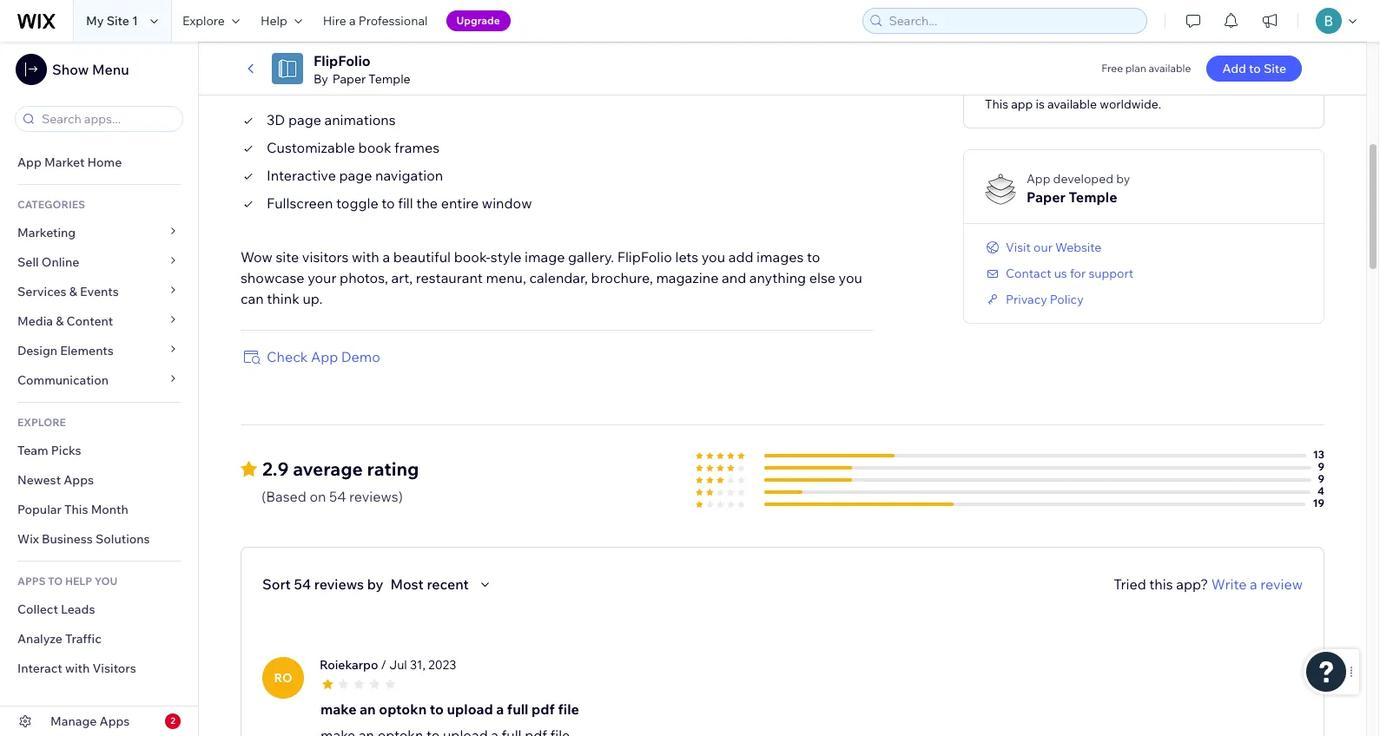 Task type: describe. For each thing, give the bounding box(es) containing it.
marketing link
[[0, 218, 198, 248]]

up.
[[303, 290, 323, 307]]

toggle
[[336, 194, 379, 212]]

13
[[1314, 448, 1325, 461]]

hire
[[323, 13, 347, 29]]

magazine
[[656, 269, 719, 286]]

(based on 54 reviews)
[[262, 488, 403, 505]]

flipfolio for overview
[[241, 65, 316, 87]]

our
[[1034, 240, 1053, 255]]

2.9 average rating
[[262, 458, 419, 480]]

sidebar element
[[0, 42, 199, 737]]

help button
[[250, 0, 313, 42]]

1 vertical spatial 54
[[294, 576, 311, 593]]

privacy
[[1006, 292, 1048, 307]]

animations
[[325, 111, 396, 128]]

31,
[[410, 658, 426, 673]]

team picks link
[[0, 436, 198, 466]]

visit
[[1006, 240, 1031, 255]]

think
[[267, 290, 300, 307]]

paper inside the flipfolio by paper temple
[[333, 71, 366, 87]]

interact
[[17, 661, 62, 677]]

hire a professional link
[[313, 0, 438, 42]]

check app demo
[[267, 348, 381, 366]]

2 9 from the top
[[1319, 472, 1325, 485]]

tried
[[1114, 576, 1147, 593]]

with inside sidebar element
[[65, 661, 90, 677]]

interact with visitors link
[[0, 654, 198, 684]]

by inside app developed by paper temple
[[1117, 171, 1131, 187]]

online
[[42, 255, 79, 270]]

restaurant
[[416, 269, 483, 286]]

reviews)
[[349, 488, 403, 505]]

average
[[293, 458, 363, 480]]

contact
[[1006, 266, 1052, 281]]

app
[[1012, 96, 1034, 112]]

upgrade button
[[446, 10, 511, 31]]

add
[[1223, 61, 1247, 76]]

1 vertical spatial by
[[367, 576, 384, 593]]

write a review button
[[1212, 574, 1304, 595]]

availability: this app is available worldwide.
[[986, 80, 1162, 112]]

availability:
[[986, 80, 1055, 96]]

you
[[94, 575, 118, 588]]

team picks
[[17, 443, 81, 459]]

temple inside app developed by paper temple
[[1069, 188, 1118, 206]]

media
[[17, 314, 53, 329]]

content
[[66, 314, 113, 329]]

0 horizontal spatial you
[[702, 248, 726, 266]]

newest apps
[[17, 473, 94, 488]]

month
[[91, 502, 129, 518]]

analyze traffic link
[[0, 625, 198, 654]]

contact us for support link
[[986, 266, 1134, 281]]

frames
[[395, 139, 440, 156]]

app for app developed by paper temple
[[1027, 171, 1051, 187]]

hire a professional
[[323, 13, 428, 29]]

beautiful
[[393, 248, 451, 266]]

manage
[[50, 714, 97, 730]]

check
[[267, 348, 308, 366]]

market
[[44, 155, 85, 170]]

1 horizontal spatial app
[[311, 348, 338, 366]]

analyze
[[17, 632, 63, 647]]

1 horizontal spatial available
[[1149, 62, 1192, 75]]

business
[[42, 532, 93, 548]]

page for animations
[[288, 111, 321, 128]]

apps for newest apps
[[64, 473, 94, 488]]

1 9 from the top
[[1319, 460, 1325, 473]]

for
[[1071, 266, 1087, 281]]

flipfolio logo image
[[272, 53, 303, 84]]

0 horizontal spatial site
[[107, 13, 129, 29]]

this
[[1150, 576, 1174, 593]]

leads
[[61, 602, 95, 618]]

customizable book frames
[[267, 139, 440, 156]]

add to site button
[[1208, 56, 1303, 82]]

a left full
[[496, 701, 504, 718]]

to inside wow site visitors with a beautiful book-style image gallery. flipfolio lets you add images to showcase your photos, art, restaurant menu, calendar, brochure, magazine and anything else you can think up.
[[807, 248, 821, 266]]

Search apps... field
[[37, 107, 177, 131]]

jul
[[389, 658, 407, 673]]

interactive page navigation
[[267, 167, 443, 184]]

3d page animations
[[267, 111, 396, 128]]

1 vertical spatial you
[[839, 269, 863, 286]]

solutions
[[96, 532, 150, 548]]

anything
[[750, 269, 807, 286]]

wix business solutions
[[17, 532, 150, 548]]

app for app market home
[[17, 155, 42, 170]]

tried this app? write a review
[[1114, 576, 1304, 593]]

rating
[[367, 458, 419, 480]]

image
[[525, 248, 565, 266]]

interactive
[[267, 167, 336, 184]]

explore
[[17, 416, 66, 429]]

app developed by paper temple
[[1027, 171, 1131, 206]]

to
[[48, 575, 63, 588]]

available inside availability: this app is available worldwide.
[[1048, 96, 1098, 112]]

elements
[[60, 343, 114, 359]]

1
[[132, 13, 138, 29]]

fill
[[398, 194, 413, 212]]



Task type: vqa. For each thing, say whether or not it's contained in the screenshot.
This to the right
yes



Task type: locate. For each thing, give the bounding box(es) containing it.
design elements link
[[0, 336, 198, 366]]

& left "events"
[[69, 284, 77, 300]]

contact us for support
[[1006, 266, 1134, 281]]

1 horizontal spatial 54
[[329, 488, 346, 505]]

entire
[[441, 194, 479, 212]]

flipfolio up brochure,
[[618, 248, 673, 266]]

review
[[1261, 576, 1304, 593]]

developed by paper temple image
[[986, 173, 1017, 205]]

paper inside app developed by paper temple
[[1027, 188, 1066, 206]]

1 vertical spatial apps
[[100, 714, 130, 730]]

0 horizontal spatial by
[[367, 576, 384, 593]]

help
[[261, 13, 287, 29]]

developed
[[1054, 171, 1114, 187]]

wix business solutions link
[[0, 525, 198, 554]]

services
[[17, 284, 67, 300]]

services & events link
[[0, 277, 198, 307]]

communication
[[17, 373, 111, 388]]

visit our website link
[[986, 240, 1102, 255]]

1 horizontal spatial site
[[1264, 61, 1287, 76]]

1 vertical spatial paper
[[1027, 188, 1066, 206]]

this
[[986, 96, 1009, 112], [64, 502, 88, 518]]

free plan available
[[1102, 62, 1192, 75]]

0 vertical spatial available
[[1149, 62, 1192, 75]]

1 horizontal spatial with
[[352, 248, 380, 266]]

3d
[[267, 111, 285, 128]]

apps for manage apps
[[100, 714, 130, 730]]

a up "photos,"
[[383, 248, 390, 266]]

website
[[1056, 240, 1102, 255]]

available
[[1149, 62, 1192, 75], [1048, 96, 1098, 112]]

gallery.
[[568, 248, 615, 266]]

1 vertical spatial &
[[56, 314, 64, 329]]

customizable
[[267, 139, 355, 156]]

fullscreen
[[267, 194, 333, 212]]

app market home link
[[0, 148, 198, 177]]

by
[[1117, 171, 1131, 187], [367, 576, 384, 593]]

this for availability:
[[986, 96, 1009, 112]]

0 horizontal spatial 54
[[294, 576, 311, 593]]

0 horizontal spatial &
[[56, 314, 64, 329]]

flipfolio for by
[[314, 52, 371, 70]]

to right add
[[1250, 61, 1262, 76]]

can
[[241, 290, 264, 307]]

1 horizontal spatial you
[[839, 269, 863, 286]]

newest apps link
[[0, 466, 198, 495]]

flipfolio up by
[[314, 52, 371, 70]]

available right "is"
[[1048, 96, 1098, 112]]

your
[[308, 269, 337, 286]]

0 horizontal spatial temple
[[369, 71, 411, 87]]

flipfolio inside wow site visitors with a beautiful book-style image gallery. flipfolio lets you add images to showcase your photos, art, restaurant menu, calendar, brochure, magazine and anything else you can think up.
[[618, 248, 673, 266]]

1 horizontal spatial temple
[[1069, 188, 1118, 206]]

this up wix business solutions
[[64, 502, 88, 518]]

flipfolio inside the flipfolio by paper temple
[[314, 52, 371, 70]]

site inside button
[[1264, 61, 1287, 76]]

with inside wow site visitors with a beautiful book-style image gallery. flipfolio lets you add images to showcase your photos, art, restaurant menu, calendar, brochure, magazine and anything else you can think up.
[[352, 248, 380, 266]]

write
[[1212, 576, 1248, 593]]

team
[[17, 443, 48, 459]]

0 horizontal spatial apps
[[64, 473, 94, 488]]

0 horizontal spatial this
[[64, 502, 88, 518]]

services & events
[[17, 284, 119, 300]]

privacy policy
[[1006, 292, 1084, 307]]

by
[[314, 71, 328, 87]]

& right media
[[56, 314, 64, 329]]

page up toggle
[[339, 167, 372, 184]]

app?
[[1177, 576, 1209, 593]]

app inside app developed by paper temple
[[1027, 171, 1051, 187]]

Search... field
[[884, 9, 1142, 33]]

reviews
[[314, 576, 364, 593]]

and
[[722, 269, 747, 286]]

analyze traffic
[[17, 632, 101, 647]]

4
[[1318, 485, 1325, 498]]

by left most
[[367, 576, 384, 593]]

this left 'app'
[[986, 96, 1009, 112]]

this inside "link"
[[64, 502, 88, 518]]

0 horizontal spatial app
[[17, 155, 42, 170]]

by right developed
[[1117, 171, 1131, 187]]

page up customizable
[[288, 111, 321, 128]]

this inside availability: this app is available worldwide.
[[986, 96, 1009, 112]]

home
[[87, 155, 122, 170]]

1 horizontal spatial by
[[1117, 171, 1131, 187]]

sort 54 reviews by
[[262, 576, 384, 593]]

9 down 13
[[1319, 472, 1325, 485]]

roiekarpo
[[320, 658, 378, 673]]

0 vertical spatial paper
[[333, 71, 366, 87]]

54 right sort
[[294, 576, 311, 593]]

you right lets
[[702, 248, 726, 266]]

paper right by
[[333, 71, 366, 87]]

upload
[[447, 701, 493, 718]]

0 vertical spatial apps
[[64, 473, 94, 488]]

apps
[[17, 575, 46, 588]]

0 vertical spatial temple
[[369, 71, 411, 87]]

photos,
[[340, 269, 388, 286]]

design
[[17, 343, 57, 359]]

policy
[[1051, 292, 1084, 307]]

&
[[69, 284, 77, 300], [56, 314, 64, 329]]

paper down developed
[[1027, 188, 1066, 206]]

flipfolio up 3d
[[241, 65, 316, 87]]

pdf
[[532, 701, 555, 718]]

0 horizontal spatial available
[[1048, 96, 1098, 112]]

worldwide.
[[1100, 96, 1162, 112]]

temple
[[369, 71, 411, 87], [1069, 188, 1118, 206]]

flipfolio by paper temple
[[314, 52, 411, 87]]

apps right manage
[[100, 714, 130, 730]]

page for navigation
[[339, 167, 372, 184]]

show menu button
[[16, 54, 129, 85]]

19
[[1314, 497, 1325, 510]]

to
[[1250, 61, 1262, 76], [382, 194, 395, 212], [807, 248, 821, 266], [430, 701, 444, 718]]

add to site
[[1223, 61, 1287, 76]]

to inside button
[[1250, 61, 1262, 76]]

temple up animations
[[369, 71, 411, 87]]

& for content
[[56, 314, 64, 329]]

an
[[360, 701, 376, 718]]

collect leads link
[[0, 595, 198, 625]]

1 horizontal spatial page
[[339, 167, 372, 184]]

9 up 4
[[1319, 460, 1325, 473]]

roiekarpo / jul 31, 2023
[[320, 658, 457, 673]]

54 right on at the bottom
[[329, 488, 346, 505]]

a right write
[[1251, 576, 1258, 593]]

visit our website
[[1006, 240, 1102, 255]]

1 horizontal spatial &
[[69, 284, 77, 300]]

0 vertical spatial by
[[1117, 171, 1131, 187]]

temple inside the flipfolio by paper temple
[[369, 71, 411, 87]]

app right developed by paper temple icon
[[1027, 171, 1051, 187]]

apps to help you
[[17, 575, 118, 588]]

1 vertical spatial with
[[65, 661, 90, 677]]

picks
[[51, 443, 81, 459]]

media & content
[[17, 314, 113, 329]]

book-
[[454, 248, 491, 266]]

1 horizontal spatial apps
[[100, 714, 130, 730]]

collect leads
[[17, 602, 95, 618]]

site right add
[[1264, 61, 1287, 76]]

0 horizontal spatial paper
[[333, 71, 366, 87]]

0 horizontal spatial with
[[65, 661, 90, 677]]

this for popular
[[64, 502, 88, 518]]

2
[[170, 716, 175, 727]]

1 vertical spatial page
[[339, 167, 372, 184]]

app inside sidebar element
[[17, 155, 42, 170]]

a right hire
[[349, 13, 356, 29]]

1 vertical spatial site
[[1264, 61, 1287, 76]]

0 vertical spatial page
[[288, 111, 321, 128]]

site left 1
[[107, 13, 129, 29]]

sort
[[262, 576, 291, 593]]

apps up popular this month
[[64, 473, 94, 488]]

ro
[[274, 671, 292, 686]]

apps
[[64, 473, 94, 488], [100, 714, 130, 730]]

window
[[482, 194, 532, 212]]

available right plan on the top right
[[1149, 62, 1192, 75]]

1 vertical spatial this
[[64, 502, 88, 518]]

interact with visitors
[[17, 661, 136, 677]]

& for events
[[69, 284, 77, 300]]

0 vertical spatial with
[[352, 248, 380, 266]]

communication link
[[0, 366, 198, 395]]

0 vertical spatial site
[[107, 13, 129, 29]]

professional
[[359, 13, 428, 29]]

you right else
[[839, 269, 863, 286]]

popular this month
[[17, 502, 129, 518]]

wow site visitors with a beautiful book-style image gallery. flipfolio lets you add images to showcase your photos, art, restaurant menu, calendar, brochure, magazine and anything else you can think up.
[[241, 248, 863, 307]]

wix
[[17, 532, 39, 548]]

flipfolio
[[314, 52, 371, 70], [241, 65, 316, 87], [618, 248, 673, 266]]

1 horizontal spatial paper
[[1027, 188, 1066, 206]]

1 vertical spatial available
[[1048, 96, 1098, 112]]

style
[[491, 248, 522, 266]]

a
[[349, 13, 356, 29], [383, 248, 390, 266], [1251, 576, 1258, 593], [496, 701, 504, 718]]

1 horizontal spatial this
[[986, 96, 1009, 112]]

to left fill
[[382, 194, 395, 212]]

my site 1
[[86, 13, 138, 29]]

file
[[558, 701, 580, 718]]

app left demo
[[311, 348, 338, 366]]

with down traffic
[[65, 661, 90, 677]]

with up "photos,"
[[352, 248, 380, 266]]

to up else
[[807, 248, 821, 266]]

site
[[276, 248, 299, 266]]

app left "market"
[[17, 155, 42, 170]]

flipfolio overview
[[241, 65, 399, 87]]

1 vertical spatial temple
[[1069, 188, 1118, 206]]

0 vertical spatial &
[[69, 284, 77, 300]]

a inside wow site visitors with a beautiful book-style image gallery. flipfolio lets you add images to showcase your photos, art, restaurant menu, calendar, brochure, magazine and anything else you can think up.
[[383, 248, 390, 266]]

2 horizontal spatial app
[[1027, 171, 1051, 187]]

0 vertical spatial 54
[[329, 488, 346, 505]]

temple down developed
[[1069, 188, 1118, 206]]

popular
[[17, 502, 62, 518]]

newest
[[17, 473, 61, 488]]

my
[[86, 13, 104, 29]]

(based
[[262, 488, 307, 505]]

0 vertical spatial this
[[986, 96, 1009, 112]]

0 vertical spatial you
[[702, 248, 726, 266]]

0 horizontal spatial page
[[288, 111, 321, 128]]

to left "upload"
[[430, 701, 444, 718]]



